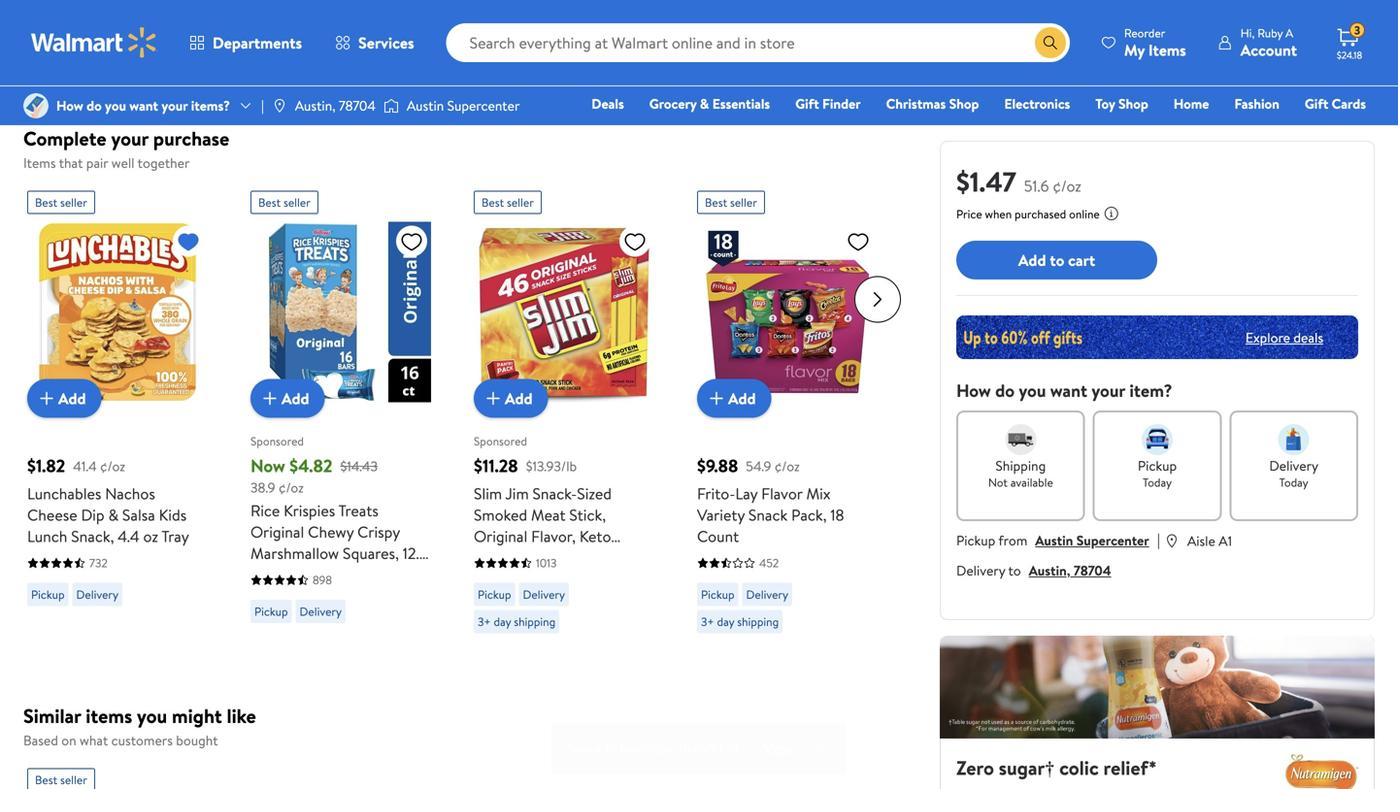 Task type: locate. For each thing, give the bounding box(es) containing it.
1 sponsored from the left
[[251, 433, 304, 450]]

1 horizontal spatial sponsored
[[474, 433, 527, 450]]

1 horizontal spatial &
[[700, 94, 710, 113]]

add to cart image up $9.88
[[705, 387, 729, 410]]

2 add to cart image from the left
[[705, 387, 729, 410]]

supercenter
[[447, 96, 520, 115], [1077, 531, 1150, 550]]

aisle
[[1188, 532, 1216, 551]]

1 horizontal spatial 3+ day shipping
[[701, 614, 779, 630]]

78704 down austin supercenter button
[[1074, 562, 1112, 580]]

1 gift from the left
[[796, 94, 820, 113]]

 image
[[272, 98, 287, 114]]

0 horizontal spatial austin,
[[295, 96, 336, 115]]

gift left cards
[[1306, 94, 1329, 113]]

seller for rice krispies treats original chewy crispy marshmallow squares, 12.4 oz, 16 count image
[[284, 194, 311, 211]]

online
[[1070, 206, 1100, 222]]

452
[[760, 555, 779, 572]]

today down intent image for delivery
[[1280, 475, 1309, 491]]

1 vertical spatial you
[[1019, 379, 1047, 403]]

gift cards link
[[1297, 93, 1376, 114]]

next slide for complete your purchase list image
[[855, 276, 902, 323]]

to for saved
[[605, 739, 618, 758]]

frito-lay flavor mix variety snack pack, 18 count image
[[698, 222, 878, 403]]

0 horizontal spatial do
[[87, 96, 102, 115]]

0.28
[[615, 547, 644, 569]]

1 horizontal spatial shipping
[[738, 614, 779, 630]]

pickup left from
[[957, 531, 996, 550]]

¢/oz inside $1.82 41.4 ¢/oz lunchables nachos cheese dip & salsa kids lunch snack, 4.4 oz tray
[[100, 457, 125, 476]]

snack-
[[533, 483, 577, 505]]

add up "54.9"
[[729, 388, 756, 409]]

3+ day shipping down "452"
[[701, 614, 779, 630]]

 image
[[23, 93, 49, 119], [384, 96, 399, 116]]

do up complete
[[87, 96, 102, 115]]

$1.82
[[27, 454, 65, 478]]

2 horizontal spatial your
[[1092, 379, 1126, 403]]

1 vertical spatial to
[[1009, 562, 1022, 580]]

add up $11.28
[[505, 388, 533, 409]]

sponsored up now
[[251, 433, 304, 450]]

do
[[87, 96, 102, 115], [996, 379, 1015, 403]]

0 horizontal spatial want
[[129, 96, 158, 115]]

sponsored inside sponsored $11.28 $13.93/lb slim jim snack-sized smoked meat stick, original flavor, keto friendly snack stick, 0.28 oz, 46 count
[[474, 433, 527, 450]]

add up 41.4
[[58, 388, 86, 409]]

pair
[[86, 153, 108, 172]]

count right 16
[[291, 564, 332, 586]]

sponsored inside sponsored now $4.82 $14.43 38.9 ¢/oz rice krispies treats original chewy crispy marshmallow squares, 12.4 oz, 16 count
[[251, 433, 304, 450]]

product group containing now $4.82
[[251, 183, 431, 659]]

0 horizontal spatial snack
[[532, 547, 571, 569]]

your up well
[[111, 125, 149, 152]]

1 horizontal spatial count
[[523, 569, 565, 590]]

how up not
[[957, 379, 992, 403]]

1 vertical spatial want
[[1051, 379, 1088, 403]]

want for items?
[[129, 96, 158, 115]]

0 horizontal spatial austin
[[407, 96, 444, 115]]

pickup from austin supercenter |
[[957, 529, 1161, 551]]

gift inside gift cards registry
[[1306, 94, 1329, 113]]

best seller for rice krispies treats original chewy crispy marshmallow squares, 12.4 oz, 16 count image
[[258, 194, 311, 211]]

ruby
[[1258, 25, 1284, 41]]

0 horizontal spatial to
[[605, 739, 618, 758]]

2 gift from the left
[[1306, 94, 1329, 113]]

austin
[[407, 96, 444, 115], [1036, 531, 1074, 550]]

cart
[[1069, 249, 1096, 271]]

1 horizontal spatial austin,
[[1029, 562, 1071, 580]]

snack left pack,
[[749, 505, 788, 526]]

add to cart image
[[35, 387, 58, 410], [705, 387, 729, 410]]

1 horizontal spatial your
[[162, 96, 188, 115]]

0 horizontal spatial your
[[111, 125, 149, 152]]

do up intent image for shipping
[[996, 379, 1015, 403]]

up to sixty percent off deals. shop now. image
[[957, 316, 1359, 359]]

$9.88 54.9 ¢/oz frito-lay flavor mix variety snack pack, 18 count
[[698, 454, 845, 547]]

¢/oz right 38.9
[[279, 478, 304, 497]]

keto
[[580, 526, 611, 547]]

search icon image
[[1043, 35, 1059, 51]]

1 vertical spatial &
[[108, 505, 119, 526]]

0 horizontal spatial 3+ day shipping
[[478, 614, 556, 630]]

3 add button from the left
[[474, 379, 548, 418]]

austin up austin, 78704 button
[[1036, 531, 1074, 550]]

0 vertical spatial your
[[162, 96, 188, 115]]

to left 'cart'
[[1051, 249, 1065, 271]]

shipping down "452"
[[738, 614, 779, 630]]

add to favorites list, slim jim snack-sized smoked meat stick, original flavor, keto friendly snack stick, 0.28 oz, 46 count image
[[624, 230, 647, 254]]

0 horizontal spatial add to cart image
[[258, 387, 282, 410]]

gift finder
[[796, 94, 861, 113]]

0 horizontal spatial 3+
[[478, 614, 491, 630]]

Search search field
[[447, 23, 1070, 62]]

3+
[[478, 614, 491, 630], [701, 614, 715, 630]]

2 add to cart image from the left
[[482, 387, 505, 410]]

pickup down intent image for pickup
[[1138, 457, 1178, 476]]

1 vertical spatial austin
[[1036, 531, 1074, 550]]

remove from favorites list, lunchables nachos cheese dip & salsa kids lunch snack, 4.4 oz tray image
[[177, 230, 200, 254]]

best seller for the frito-lay flavor mix variety snack pack, 18 count image
[[705, 194, 758, 211]]

1 horizontal spatial  image
[[384, 96, 399, 116]]

1 horizontal spatial items
[[1149, 39, 1187, 61]]

1 shop from the left
[[950, 94, 980, 113]]

complete
[[23, 125, 107, 152]]

add button up $11.28
[[474, 379, 548, 418]]

one debit link
[[1209, 120, 1292, 141]]

product group
[[27, 183, 208, 659], [251, 183, 431, 659], [474, 183, 655, 659], [698, 183, 878, 659]]

add down price when purchased online
[[1019, 249, 1047, 271]]

0 horizontal spatial original
[[251, 522, 304, 543]]

sponsored
[[251, 433, 304, 450], [474, 433, 527, 450]]

today for delivery
[[1280, 475, 1309, 491]]

1 horizontal spatial snack
[[749, 505, 788, 526]]

how for how do you want your item?
[[957, 379, 992, 403]]

dip
[[81, 505, 105, 526]]

snack,
[[71, 526, 114, 547]]

1 horizontal spatial austin
[[1036, 531, 1074, 550]]

delivery to austin, 78704
[[957, 562, 1112, 580]]

0 vertical spatial do
[[87, 96, 102, 115]]

add up $4.82
[[282, 388, 309, 409]]

a1
[[1219, 532, 1233, 551]]

3 product group from the left
[[474, 183, 655, 659]]

do for how do you want your items?
[[87, 96, 102, 115]]

your for how do you want your item?
[[1092, 379, 1126, 403]]

1 horizontal spatial to
[[1009, 562, 1022, 580]]

seller for 'slim jim snack-sized smoked meat stick, original flavor, keto friendly snack stick, 0.28 oz, 46 count' "image"
[[507, 194, 534, 211]]

original up 46
[[474, 526, 528, 547]]

2 vertical spatial you
[[137, 703, 167, 730]]

explore deals
[[1246, 328, 1324, 347]]

registry
[[1143, 121, 1193, 140]]

your
[[162, 96, 188, 115], [111, 125, 149, 152], [1092, 379, 1126, 403]]

1 horizontal spatial 78704
[[1074, 562, 1112, 580]]

0 horizontal spatial count
[[291, 564, 332, 586]]

do for how do you want your item?
[[996, 379, 1015, 403]]

¢/oz inside sponsored now $4.82 $14.43 38.9 ¢/oz rice krispies treats original chewy crispy marshmallow squares, 12.4 oz, 16 count
[[279, 478, 304, 497]]

¢/oz for $9.88
[[775, 457, 800, 476]]

add button up now
[[251, 379, 325, 418]]

home
[[1174, 94, 1210, 113]]

shipping down 46
[[514, 614, 556, 630]]

& inside $1.82 41.4 ¢/oz lunchables nachos cheese dip & salsa kids lunch snack, 4.4 oz tray
[[108, 505, 119, 526]]

today inside pickup today
[[1143, 475, 1173, 491]]

1 vertical spatial items
[[23, 153, 56, 172]]

0 horizontal spatial day
[[494, 614, 511, 630]]

registry link
[[1134, 120, 1201, 141]]

sponsored for now
[[251, 433, 304, 450]]

54.9
[[746, 457, 772, 476]]

1 horizontal spatial original
[[474, 526, 528, 547]]

& right grocery
[[700, 94, 710, 113]]

supercenter inside pickup from austin supercenter |
[[1077, 531, 1150, 550]]

0 horizontal spatial 78704
[[339, 96, 376, 115]]

add button for lunchables nachos cheese dip & salsa kids lunch snack, 4.4 oz tray image
[[27, 379, 102, 418]]

1 horizontal spatial how
[[957, 379, 992, 403]]

1 product group from the left
[[27, 183, 208, 659]]

your inside complete your purchase items that pair well together
[[111, 125, 149, 152]]

add button up $1.82
[[27, 379, 102, 418]]

1 horizontal spatial day
[[717, 614, 735, 630]]

46
[[501, 569, 519, 590]]

2 3+ from the left
[[701, 614, 715, 630]]

count
[[698, 526, 739, 547], [291, 564, 332, 586], [523, 569, 565, 590]]

you up intent image for shipping
[[1019, 379, 1047, 403]]

today
[[1143, 475, 1173, 491], [1280, 475, 1309, 491]]

you for how do you want your items?
[[105, 96, 126, 115]]

¢/oz
[[1053, 175, 1082, 197], [100, 457, 125, 476], [775, 457, 800, 476], [279, 478, 304, 497]]

0 horizontal spatial shipping
[[514, 614, 556, 630]]

0 vertical spatial want
[[129, 96, 158, 115]]

4 product group from the left
[[698, 183, 878, 659]]

1 horizontal spatial shop
[[1119, 94, 1149, 113]]

your left the item?
[[1092, 379, 1126, 403]]

¢/oz inside $9.88 54.9 ¢/oz frito-lay flavor mix variety snack pack, 18 count
[[775, 457, 800, 476]]

1 horizontal spatial do
[[996, 379, 1015, 403]]

toy shop link
[[1087, 93, 1158, 114]]

0 horizontal spatial add to cart image
[[35, 387, 58, 410]]

today inside delivery today
[[1280, 475, 1309, 491]]

¢/oz right the 51.6
[[1053, 175, 1082, 197]]

0 horizontal spatial &
[[108, 505, 119, 526]]

0 vertical spatial snack
[[749, 505, 788, 526]]

¢/oz for $1.82
[[100, 457, 125, 476]]

0 horizontal spatial items
[[23, 153, 56, 172]]

pickup inside pickup from austin supercenter |
[[957, 531, 996, 550]]

stick, left 0.28
[[575, 547, 611, 569]]

0 horizontal spatial  image
[[23, 93, 49, 119]]

¢/oz right 41.4
[[100, 457, 125, 476]]

items left that
[[23, 153, 56, 172]]

want left the item?
[[1051, 379, 1088, 403]]

shop right toy
[[1119, 94, 1149, 113]]

gift left the finder
[[796, 94, 820, 113]]

purchased
[[1015, 206, 1067, 222]]

snack down the meat
[[532, 547, 571, 569]]

austin supercenter
[[407, 96, 520, 115]]

pickup down friendly
[[478, 587, 512, 603]]

| right 'items?'
[[261, 96, 264, 115]]

0 vertical spatial items
[[1149, 39, 1187, 61]]

flavor
[[762, 483, 803, 505]]

when
[[986, 206, 1012, 222]]

add for the frito-lay flavor mix variety snack pack, 18 count image
[[729, 388, 756, 409]]

1 horizontal spatial 3+
[[701, 614, 715, 630]]

1 vertical spatial austin,
[[1029, 562, 1071, 580]]

best for 'slim jim snack-sized smoked meat stick, original flavor, keto friendly snack stick, 0.28 oz, 46 count' "image"
[[482, 194, 504, 211]]

gift finder link
[[787, 93, 870, 114]]

1 add button from the left
[[27, 379, 102, 418]]

original up 16
[[251, 522, 304, 543]]

shop
[[950, 94, 980, 113], [1119, 94, 1149, 113]]

0 horizontal spatial supercenter
[[447, 96, 520, 115]]

slim
[[474, 483, 502, 505]]

2 sponsored from the left
[[474, 433, 527, 450]]

0 horizontal spatial sponsored
[[251, 433, 304, 450]]

add to cart image
[[258, 387, 282, 410], [482, 387, 505, 410]]

to
[[1051, 249, 1065, 271], [1009, 562, 1022, 580], [605, 739, 618, 758]]

best seller for lunchables nachos cheese dip & salsa kids lunch snack, 4.4 oz tray image
[[35, 194, 87, 211]]

austin, down pickup from austin supercenter |
[[1029, 562, 1071, 580]]

$9.88
[[698, 454, 739, 478]]

delivery down 1013
[[523, 587, 565, 603]]

delivery down 898
[[300, 604, 342, 620]]

1 vertical spatial |
[[1158, 529, 1161, 551]]

shop for toy shop
[[1119, 94, 1149, 113]]

grocery & essentials link
[[641, 93, 779, 114]]

add to cart image for now
[[258, 387, 282, 410]]

0 vertical spatial to
[[1051, 249, 1065, 271]]

1 horizontal spatial supercenter
[[1077, 531, 1150, 550]]

day
[[494, 614, 511, 630], [717, 614, 735, 630]]

count right 46
[[523, 569, 565, 590]]

saved to favorites: ruby's list
[[567, 739, 741, 758]]

close image
[[816, 741, 832, 757]]

intent image for pickup image
[[1142, 425, 1174, 456]]

add to favorites list, rice krispies treats original chewy crispy marshmallow squares, 12.4 oz, 16 count image
[[400, 230, 424, 254]]

sponsored up $11.28
[[474, 433, 527, 450]]

2 shop from the left
[[1119, 94, 1149, 113]]

2 3+ day shipping from the left
[[701, 614, 779, 630]]

1 today from the left
[[1143, 475, 1173, 491]]

you up customers
[[137, 703, 167, 730]]

smoked
[[474, 505, 528, 526]]

1 vertical spatial 78704
[[1074, 562, 1112, 580]]

austin down services
[[407, 96, 444, 115]]

1 horizontal spatial you
[[137, 703, 167, 730]]

0 vertical spatial how
[[56, 96, 83, 115]]

¢/oz inside $1.47 51.6 ¢/oz
[[1053, 175, 1082, 197]]

stick, right the meat
[[570, 505, 606, 526]]

0 vertical spatial you
[[105, 96, 126, 115]]

2 vertical spatial your
[[1092, 379, 1126, 403]]

gift
[[796, 94, 820, 113], [1306, 94, 1329, 113]]

2 today from the left
[[1280, 475, 1309, 491]]

to for delivery
[[1009, 562, 1022, 580]]

 image for how do you want your items?
[[23, 93, 49, 119]]

cards
[[1333, 94, 1367, 113]]

want up complete your purchase items that pair well together
[[129, 96, 158, 115]]

add button up $9.88
[[698, 379, 772, 418]]

count inside sponsored $11.28 $13.93/lb slim jim snack-sized smoked meat stick, original flavor, keto friendly snack stick, 0.28 oz, 46 count
[[523, 569, 565, 590]]

add for 'slim jim snack-sized smoked meat stick, original flavor, keto friendly snack stick, 0.28 oz, 46 count' "image"
[[505, 388, 533, 409]]

to down from
[[1009, 562, 1022, 580]]

might
[[172, 703, 222, 730]]

1 vertical spatial do
[[996, 379, 1015, 403]]

squares,
[[343, 543, 399, 564]]

4 add button from the left
[[698, 379, 772, 418]]

1013
[[536, 555, 557, 572]]

add to cart image up $11.28
[[482, 387, 505, 410]]

essentials
[[713, 94, 771, 113]]

1 vertical spatial how
[[957, 379, 992, 403]]

salsa
[[122, 505, 155, 526]]

2 horizontal spatial to
[[1051, 249, 1065, 271]]

add inside "add to cart" button
[[1019, 249, 1047, 271]]

view button
[[756, 724, 801, 774]]

your left 'items?'
[[162, 96, 188, 115]]

1 horizontal spatial add to cart image
[[482, 387, 505, 410]]

lay
[[736, 483, 758, 505]]

explore deals link
[[1239, 320, 1332, 355]]

1 day from the left
[[494, 614, 511, 630]]

0 horizontal spatial shop
[[950, 94, 980, 113]]

today down intent image for pickup
[[1143, 475, 1173, 491]]

0 horizontal spatial gift
[[796, 94, 820, 113]]

2 horizontal spatial you
[[1019, 379, 1047, 403]]

2 product group from the left
[[251, 183, 431, 659]]

2 vertical spatial to
[[605, 739, 618, 758]]

count down frito-
[[698, 526, 739, 547]]

gift for cards
[[1306, 94, 1329, 113]]

0 horizontal spatial you
[[105, 96, 126, 115]]

&
[[700, 94, 710, 113], [108, 505, 119, 526]]

1 horizontal spatial want
[[1051, 379, 1088, 403]]

1 horizontal spatial today
[[1280, 475, 1309, 491]]

0 horizontal spatial today
[[1143, 475, 1173, 491]]

1 add to cart image from the left
[[35, 387, 58, 410]]

add
[[1019, 249, 1047, 271], [58, 388, 86, 409], [282, 388, 309, 409], [505, 388, 533, 409], [729, 388, 756, 409]]

| left aisle
[[1158, 529, 1161, 551]]

shop right christmas
[[950, 94, 980, 113]]

items right my
[[1149, 39, 1187, 61]]

0 horizontal spatial how
[[56, 96, 83, 115]]

you inside similar items you might like based on what customers bought
[[137, 703, 167, 730]]

78704
[[339, 96, 376, 115], [1074, 562, 1112, 580]]

add to cart image up now
[[258, 387, 282, 410]]

add button
[[27, 379, 102, 418], [251, 379, 325, 418], [474, 379, 548, 418], [698, 379, 772, 418]]

chewy
[[308, 522, 354, 543]]

 image right 'austin, 78704'
[[384, 96, 399, 116]]

78704 down the services popup button
[[339, 96, 376, 115]]

1 horizontal spatial |
[[1158, 529, 1161, 551]]

to inside "add to cart" button
[[1051, 249, 1065, 271]]

1 vertical spatial your
[[111, 125, 149, 152]]

1 vertical spatial snack
[[532, 547, 571, 569]]

from
[[999, 531, 1028, 550]]

your for how do you want your items?
[[162, 96, 188, 115]]

austin, down departments
[[295, 96, 336, 115]]

1 horizontal spatial add to cart image
[[705, 387, 729, 410]]

 image up complete
[[23, 93, 49, 119]]

treats
[[339, 500, 379, 522]]

mix
[[807, 483, 831, 505]]

¢/oz up the flavor
[[775, 457, 800, 476]]

items
[[1149, 39, 1187, 61], [23, 153, 56, 172]]

legal information image
[[1104, 206, 1120, 221]]

to right saved
[[605, 739, 618, 758]]

1 3+ from the left
[[478, 614, 491, 630]]

seller for the frito-lay flavor mix variety snack pack, 18 count image
[[731, 194, 758, 211]]

how up complete
[[56, 96, 83, 115]]

1 add to cart image from the left
[[258, 387, 282, 410]]

well
[[111, 153, 135, 172]]

0 horizontal spatial |
[[261, 96, 264, 115]]

oz
[[143, 526, 158, 547]]

& right dip
[[108, 505, 119, 526]]

you up complete your purchase items that pair well together
[[105, 96, 126, 115]]

1 horizontal spatial gift
[[1306, 94, 1329, 113]]

1 vertical spatial supercenter
[[1077, 531, 1150, 550]]

add to cart image up $1.82
[[35, 387, 58, 410]]

3+ day shipping down 46
[[478, 614, 556, 630]]

2 horizontal spatial count
[[698, 526, 739, 547]]

$24.18
[[1338, 49, 1363, 62]]

lunchables
[[27, 483, 101, 505]]

lunch
[[27, 526, 67, 547]]

together
[[138, 153, 190, 172]]

2 add button from the left
[[251, 379, 325, 418]]

meat
[[531, 505, 566, 526]]

lunchables nachos cheese dip & salsa kids lunch snack, 4.4 oz tray image
[[27, 222, 208, 403]]

services
[[359, 32, 414, 53]]



Task type: vqa. For each thing, say whether or not it's contained in the screenshot.
the M
no



Task type: describe. For each thing, give the bounding box(es) containing it.
sponsored $11.28 $13.93/lb slim jim snack-sized smoked meat stick, original flavor, keto friendly snack stick, 0.28 oz, 46 count
[[474, 433, 644, 590]]

delivery today
[[1270, 457, 1319, 491]]

price
[[957, 206, 983, 222]]

best seller for 'slim jim snack-sized smoked meat stick, original flavor, keto friendly snack stick, 0.28 oz, 46 count' "image"
[[482, 194, 534, 211]]

reorder
[[1125, 25, 1166, 41]]

electronics
[[1005, 94, 1071, 113]]

add to favorites list, frito-lay flavor mix variety snack pack, 18 count image
[[847, 230, 870, 254]]

¢/oz for $1.47
[[1053, 175, 1082, 197]]

deals
[[1294, 328, 1324, 347]]

walmart+
[[1309, 121, 1367, 140]]

pickup down variety
[[701, 587, 735, 603]]

51.6
[[1025, 175, 1050, 197]]

list
[[720, 739, 741, 758]]

1 3+ day shipping from the left
[[478, 614, 556, 630]]

3
[[1355, 22, 1361, 39]]

best for lunchables nachos cheese dip & salsa kids lunch snack, 4.4 oz tray image
[[35, 194, 57, 211]]

today for pickup
[[1143, 475, 1173, 491]]

saved
[[567, 739, 602, 758]]

sponsored now $4.82 $14.43 38.9 ¢/oz rice krispies treats original chewy crispy marshmallow squares, 12.4 oz, 16 count
[[251, 433, 429, 586]]

$1.47
[[957, 163, 1017, 201]]

rice krispies treats original chewy crispy marshmallow squares, 12.4 oz, 16 count image
[[251, 222, 431, 403]]

pickup today
[[1138, 457, 1178, 491]]

add button for 'slim jim snack-sized smoked meat stick, original flavor, keto friendly snack stick, 0.28 oz, 46 count' "image"
[[474, 379, 548, 418]]

delivery down 732
[[76, 587, 119, 603]]

you for similar items you might like based on what customers bought
[[137, 703, 167, 730]]

best for rice krispies treats original chewy crispy marshmallow squares, 12.4 oz, 16 count image
[[258, 194, 281, 211]]

intent image for delivery image
[[1279, 425, 1310, 456]]

bought
[[176, 732, 218, 750]]

how do you want your item?
[[957, 379, 1173, 403]]

austin, 78704
[[295, 96, 376, 115]]

pickup down lunch
[[31, 587, 65, 603]]

similar items you might like based on what customers bought
[[23, 703, 256, 750]]

items inside complete your purchase items that pair well together
[[23, 153, 56, 172]]

favorites:
[[621, 739, 676, 758]]

product group containing $1.82
[[27, 183, 208, 659]]

austin inside pickup from austin supercenter |
[[1036, 531, 1074, 550]]

electronics link
[[996, 93, 1080, 114]]

1 shipping from the left
[[514, 614, 556, 630]]

christmas shop link
[[878, 93, 988, 114]]

add to cart
[[1019, 249, 1096, 271]]

services button
[[319, 19, 431, 66]]

want for item?
[[1051, 379, 1088, 403]]

add button for rice krispies treats original chewy crispy marshmallow squares, 12.4 oz, 16 count image
[[251, 379, 325, 418]]

variety
[[698, 505, 745, 526]]

items inside reorder my items
[[1149, 39, 1187, 61]]

$1.82 41.4 ¢/oz lunchables nachos cheese dip & salsa kids lunch snack, 4.4 oz tray
[[27, 454, 189, 547]]

$14.43
[[340, 457, 378, 476]]

grocery
[[650, 94, 697, 113]]

my
[[1125, 39, 1145, 61]]

best for the frito-lay flavor mix variety snack pack, 18 count image
[[705, 194, 728, 211]]

product group containing $9.88
[[698, 183, 878, 659]]

slim jim snack-sized smoked meat stick, original flavor, keto friendly snack stick, 0.28 oz, 46 count image
[[474, 222, 655, 403]]

flavor,
[[532, 526, 576, 547]]

hi,
[[1241, 25, 1255, 41]]

$4.82
[[290, 454, 333, 478]]

how do you want your items?
[[56, 96, 230, 115]]

on
[[61, 732, 76, 750]]

41.4
[[73, 457, 97, 476]]

16
[[273, 564, 287, 586]]

0 vertical spatial &
[[700, 94, 710, 113]]

Walmart Site-Wide search field
[[447, 23, 1070, 62]]

shop for christmas shop
[[950, 94, 980, 113]]

reorder my items
[[1125, 25, 1187, 61]]

add to cart button
[[957, 241, 1158, 280]]

2 day from the left
[[717, 614, 735, 630]]

add for lunchables nachos cheese dip & salsa kids lunch snack, 4.4 oz tray image
[[58, 388, 86, 409]]

debit
[[1250, 121, 1284, 140]]

like
[[227, 703, 256, 730]]

nachos
[[105, 483, 155, 505]]

add to cart image for $9.88
[[705, 387, 729, 410]]

price when purchased online
[[957, 206, 1100, 222]]

4.4
[[118, 526, 140, 547]]

items?
[[191, 96, 230, 115]]

to for add
[[1051, 249, 1065, 271]]

krispies
[[284, 500, 335, 522]]

0 vertical spatial 78704
[[339, 96, 376, 115]]

count inside $9.88 54.9 ¢/oz frito-lay flavor mix variety snack pack, 18 count
[[698, 526, 739, 547]]

walmart image
[[31, 27, 157, 58]]

tray
[[162, 526, 189, 547]]

product group containing $11.28
[[474, 183, 655, 659]]

intent image for shipping image
[[1006, 425, 1037, 456]]

0 vertical spatial |
[[261, 96, 264, 115]]

delivery down from
[[957, 562, 1006, 580]]

purchase
[[153, 125, 230, 152]]

ruby's
[[679, 739, 717, 758]]

0 vertical spatial austin,
[[295, 96, 336, 115]]

add button for the frito-lay flavor mix variety snack pack, 18 count image
[[698, 379, 772, 418]]

one debit
[[1218, 121, 1284, 140]]

customers
[[111, 732, 173, 750]]

pickup down 16
[[255, 604, 288, 620]]

walmart+ link
[[1300, 120, 1376, 141]]

shipping
[[996, 457, 1047, 476]]

fashion
[[1235, 94, 1280, 113]]

austin supercenter button
[[1036, 531, 1150, 550]]

pack,
[[792, 505, 827, 526]]

0 vertical spatial supercenter
[[447, 96, 520, 115]]

add for rice krispies treats original chewy crispy marshmallow squares, 12.4 oz, 16 count image
[[282, 388, 309, 409]]

seller for lunchables nachos cheese dip & salsa kids lunch snack, 4.4 oz tray image
[[60, 194, 87, 211]]

count inside sponsored now $4.82 $14.43 38.9 ¢/oz rice krispies treats original chewy crispy marshmallow squares, 12.4 oz, 16 count
[[291, 564, 332, 586]]

now
[[251, 454, 285, 478]]

0 vertical spatial stick,
[[570, 505, 606, 526]]

christmas shop
[[887, 94, 980, 113]]

38.9
[[251, 478, 275, 497]]

finder
[[823, 94, 861, 113]]

snack inside $9.88 54.9 ¢/oz frito-lay flavor mix variety snack pack, 18 count
[[749, 505, 788, 526]]

snack inside sponsored $11.28 $13.93/lb slim jim snack-sized smoked meat stick, original flavor, keto friendly snack stick, 0.28 oz, 46 count
[[532, 547, 571, 569]]

gift for finder
[[796, 94, 820, 113]]

jim
[[506, 483, 529, 505]]

$1.47 51.6 ¢/oz
[[957, 163, 1082, 201]]

delivery down intent image for delivery
[[1270, 457, 1319, 476]]

1 vertical spatial stick,
[[575, 547, 611, 569]]

original inside sponsored now $4.82 $14.43 38.9 ¢/oz rice krispies treats original chewy crispy marshmallow squares, 12.4 oz, 16 count
[[251, 522, 304, 543]]

deals link
[[583, 93, 633, 114]]

oz,
[[474, 569, 497, 590]]

you for how do you want your item?
[[1019, 379, 1047, 403]]

sponsored for $11.28
[[474, 433, 527, 450]]

add to cart image for $1.82
[[35, 387, 58, 410]]

0 vertical spatial austin
[[407, 96, 444, 115]]

how for how do you want your items?
[[56, 96, 83, 115]]

hi, ruby a account
[[1241, 25, 1298, 61]]

what
[[80, 732, 108, 750]]

based
[[23, 732, 58, 750]]

items
[[86, 703, 132, 730]]

732
[[89, 555, 108, 572]]

similar
[[23, 703, 81, 730]]

2 shipping from the left
[[738, 614, 779, 630]]

toy shop
[[1096, 94, 1149, 113]]

 image for austin supercenter
[[384, 96, 399, 116]]

delivery down "452"
[[747, 587, 789, 603]]

toy
[[1096, 94, 1116, 113]]

gift cards registry
[[1143, 94, 1367, 140]]

explore
[[1246, 328, 1291, 347]]

sized
[[577, 483, 612, 505]]

add to cart image for $11.28
[[482, 387, 505, 410]]

original inside sponsored $11.28 $13.93/lb slim jim snack-sized smoked meat stick, original flavor, keto friendly snack stick, 0.28 oz, 46 count
[[474, 526, 528, 547]]

departments
[[213, 32, 302, 53]]



